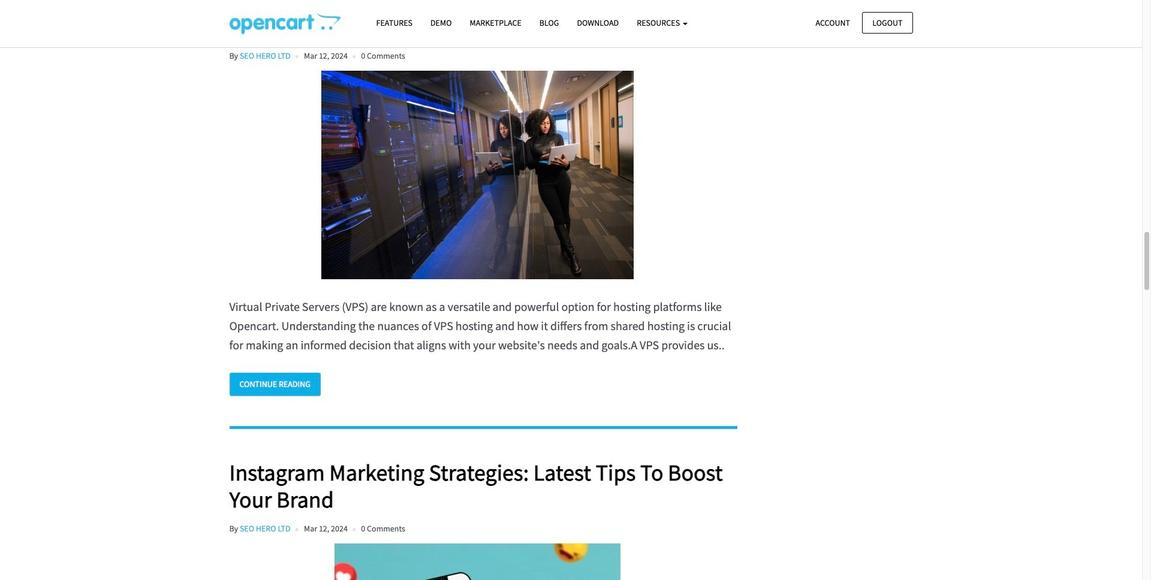 Task type: locate. For each thing, give the bounding box(es) containing it.
instagram marketing strategies: latest tips to boost your brand image
[[229, 544, 726, 581]]



Task type: describe. For each thing, give the bounding box(es) containing it.
why hosting on a vps might be your best bet image
[[229, 71, 726, 280]]

opencart - blog image
[[229, 13, 340, 34]]



Task type: vqa. For each thing, say whether or not it's contained in the screenshot.
PAYPAL PAYMENT GATEWAY 'image'
no



